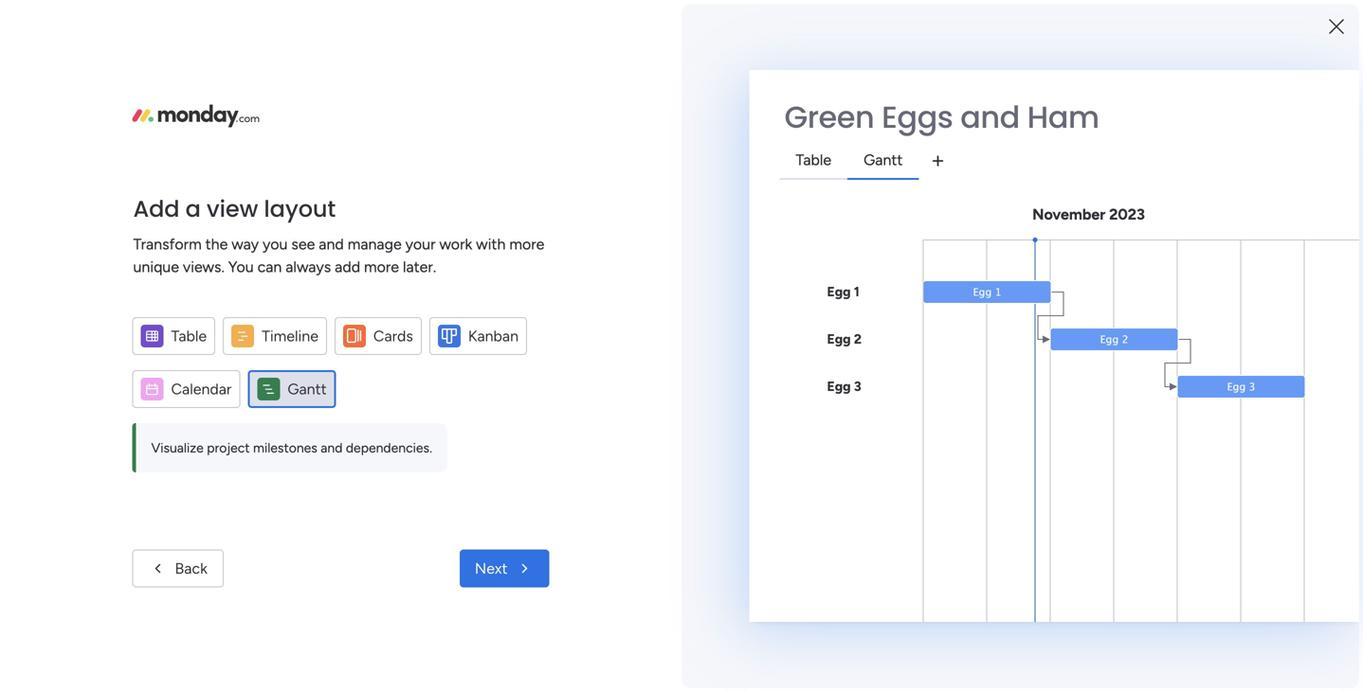 Task type: vqa. For each thing, say whether or not it's contained in the screenshot.
the Back "button"
yes



Task type: describe. For each thing, give the bounding box(es) containing it.
workspace inside work management > main workspace link
[[497, 416, 561, 432]]

explore templates button
[[1062, 650, 1323, 688]]

visualize
[[151, 440, 204, 456]]

upload your photo link
[[1079, 236, 1335, 258]]

setup account
[[1098, 214, 1194, 231]]

green eggs and ham
[[784, 96, 1099, 138]]

and inside transform the way you see and manage your work with more unique views. you can always add more later.
[[319, 236, 344, 254]]

please
[[320, 10, 361, 27]]

you
[[228, 258, 254, 276]]

resend
[[807, 10, 854, 27]]

can
[[257, 258, 282, 276]]

search everything image
[[1202, 51, 1221, 70]]

2023
[[1109, 206, 1145, 224]]

invite members image
[[1114, 51, 1133, 70]]

complete
[[1098, 311, 1161, 328]]

recently
[[319, 193, 389, 214]]

confirm
[[364, 10, 413, 27]]

later.
[[403, 258, 436, 276]]

back
[[175, 560, 207, 578]]

to inside button
[[128, 383, 141, 399]]

join this workspace to create content.
[[34, 314, 208, 351]]

way
[[232, 236, 259, 254]]

calendar button
[[132, 371, 240, 409]]

green
[[784, 96, 874, 138]]

november
[[1032, 206, 1106, 224]]

boost your workflow in minutes with ready-made templates
[[1062, 596, 1309, 636]]

boost
[[1062, 596, 1101, 614]]

minutes
[[1221, 596, 1275, 614]]

ready-
[[1062, 618, 1106, 636]]

cards
[[373, 328, 413, 346]]

sam green image
[[1310, 45, 1340, 76]]

browse workspaces
[[22, 189, 139, 205]]

request
[[76, 383, 125, 399]]

templates inside boost your workflow in minutes with ready-made templates
[[1148, 618, 1215, 636]]

main
[[465, 416, 494, 432]]

>
[[454, 416, 462, 432]]

management
[[372, 416, 451, 432]]

table button
[[132, 318, 215, 355]]

views.
[[183, 258, 224, 276]]

explore templates
[[1131, 660, 1254, 678]]

photo
[[1179, 238, 1217, 255]]

add
[[335, 258, 360, 276]]

project
[[207, 440, 250, 456]]

our
[[1138, 335, 1162, 352]]

•
[[1031, 231, 1039, 247]]

inbox image
[[1072, 51, 1091, 70]]

join
[[34, 314, 59, 330]]

transform the way you see and manage your work with more unique views. you can always add more later.
[[133, 236, 544, 276]]

calendar
[[171, 381, 232, 399]]

1 vertical spatial more
[[364, 258, 399, 276]]

workspaces
[[69, 189, 139, 205]]

egg 3
[[1227, 381, 1256, 393]]

explore
[[1131, 660, 1182, 678]]

request to join button
[[68, 376, 173, 406]]

1
[[995, 286, 1002, 299]]

address:
[[486, 10, 539, 27]]

your
[[1147, 238, 1175, 255]]

egg for egg 3
[[1227, 381, 1246, 393]]

0 vertical spatial and
[[960, 96, 1020, 138]]

timeline button
[[223, 318, 327, 355]]

change
[[906, 10, 956, 27]]

resend email link
[[807, 10, 891, 27]]

with inside boost your workflow in minutes with ready-made templates
[[1279, 596, 1309, 614]]

timeline
[[262, 328, 318, 346]]

public board image
[[317, 384, 337, 405]]

gantt
[[288, 381, 327, 399]]

templates image image
[[1067, 447, 1318, 578]]

ham
[[1027, 96, 1099, 138]]

members
[[1174, 287, 1234, 304]]

upload
[[1098, 238, 1143, 255]]

you
[[263, 236, 288, 254]]

1 vertical spatial work
[[340, 416, 369, 432]]

enable desktop notifications invite team members (0/1) complete profile
[[1098, 262, 1283, 328]]

change email address
[[906, 10, 1046, 27]]

made
[[1106, 618, 1144, 636]]

content.
[[96, 335, 146, 351]]

give feedback
[[1087, 110, 1179, 127]]

egg 1
[[973, 286, 1002, 299]]

circle o image for upload
[[1079, 240, 1091, 254]]

setup
[[1098, 214, 1136, 231]]

your inside transform the way you see and manage your work with more unique views. you can always add more later.
[[405, 236, 436, 254]]

close recently visited image
[[293, 192, 316, 215]]

address
[[996, 10, 1046, 27]]

team
[[1137, 287, 1171, 304]]

egg 2
[[1100, 334, 1129, 346]]

next button
[[460, 550, 549, 588]]

work management > main workspace
[[340, 416, 561, 432]]

mobile
[[1166, 335, 1208, 352]]

next
[[475, 560, 508, 578]]



Task type: locate. For each thing, give the bounding box(es) containing it.
to
[[154, 314, 167, 330], [128, 383, 141, 399]]

dependencies.
[[346, 440, 432, 456]]

circle o image down check circle icon
[[1079, 240, 1091, 254]]

templates
[[1148, 618, 1215, 636], [1186, 660, 1254, 678]]

work
[[439, 236, 472, 254], [340, 416, 369, 432]]

v2 user feedback image
[[1066, 108, 1080, 130]]

invite team members (0/1) link
[[1098, 285, 1335, 306]]

and up add
[[319, 236, 344, 254]]

egg left the 1 at top
[[973, 286, 992, 299]]

recently visited
[[319, 193, 446, 214]]

cards button
[[335, 318, 422, 355]]

0 horizontal spatial email
[[449, 10, 482, 27]]

1 vertical spatial and
[[319, 236, 344, 254]]

enable desktop notifications link
[[1098, 260, 1335, 282]]

0 horizontal spatial work
[[340, 416, 369, 432]]

browse
[[22, 189, 66, 205]]

feedback
[[1120, 110, 1179, 127]]

your up later.
[[405, 236, 436, 254]]

visited
[[393, 193, 446, 214]]

more
[[509, 236, 544, 254], [364, 258, 399, 276]]

create
[[170, 314, 208, 330]]

and down component image on the left bottom of page
[[321, 440, 343, 456]]

0 horizontal spatial workspace
[[87, 314, 151, 330]]

0 vertical spatial egg
[[973, 286, 992, 299]]

1 horizontal spatial with
[[1279, 596, 1309, 614]]

0 vertical spatial your
[[417, 10, 445, 27]]

visualize project milestones and dependencies.
[[151, 440, 432, 456]]

egg left 3
[[1227, 381, 1246, 393]]

eggs
[[882, 96, 953, 138]]

3
[[1249, 381, 1256, 393]]

1 vertical spatial your
[[405, 236, 436, 254]]

this
[[62, 314, 84, 330]]

and right the eggs on the top
[[960, 96, 1020, 138]]

1 horizontal spatial workspace
[[497, 416, 561, 432]]

templates right explore on the right bottom of page
[[1186, 660, 1254, 678]]

layout
[[264, 193, 336, 225]]

email left address:
[[449, 10, 482, 27]]

1 vertical spatial workspace
[[497, 416, 561, 432]]

2 circle o image from the top
[[1079, 337, 1091, 351]]

circle o image
[[1079, 240, 1091, 254], [1079, 337, 1091, 351]]

1 vertical spatial to
[[128, 383, 141, 399]]

2 vertical spatial egg
[[1227, 381, 1246, 393]]

change email address link
[[906, 10, 1046, 27]]

with inside transform the way you see and manage your work with more unique views. you can always add more later.
[[476, 236, 506, 254]]

1 vertical spatial circle o image
[[1079, 337, 1091, 351]]

logo image
[[132, 105, 259, 127]]

email for resend email
[[858, 10, 891, 27]]

2 email from the left
[[858, 10, 891, 27]]

work down visited in the left of the page
[[439, 236, 472, 254]]

your up made
[[1105, 596, 1135, 614]]

add a view layout
[[133, 193, 336, 225]]

egg left 2
[[1100, 334, 1119, 346]]

resend email
[[807, 10, 891, 27]]

0 vertical spatial workspace
[[87, 314, 151, 330]]

egg for egg 2
[[1100, 334, 1119, 346]]

workspace right main
[[497, 416, 561, 432]]

view
[[207, 193, 258, 225]]

0 vertical spatial to
[[154, 314, 167, 330]]

0 vertical spatial templates
[[1148, 618, 1215, 636]]

0 vertical spatial more
[[509, 236, 544, 254]]

with right minutes
[[1279, 596, 1309, 614]]

2 vertical spatial your
[[1105, 596, 1135, 614]]

work management > main workspace link
[[308, 230, 573, 444]]

notifications
[[1201, 262, 1283, 279]]

to left create
[[154, 314, 167, 330]]

always
[[286, 258, 331, 276]]

to inside join this workspace to create content.
[[154, 314, 167, 330]]

1 horizontal spatial egg
[[1100, 334, 1119, 346]]

setup account link
[[1079, 212, 1335, 233]]

0 horizontal spatial egg
[[973, 286, 992, 299]]

1 horizontal spatial to
[[154, 314, 167, 330]]

egg for egg 1
[[973, 286, 992, 299]]

email for change email address
[[959, 10, 993, 27]]

1 circle o image from the top
[[1079, 240, 1091, 254]]

workspace
[[87, 314, 151, 330], [497, 416, 561, 432]]

0 vertical spatial circle o image
[[1079, 240, 1091, 254]]

component image
[[317, 414, 334, 431]]

2 horizontal spatial email
[[959, 10, 993, 27]]

november 2023 image
[[799, 197, 1363, 693]]

request to join
[[76, 383, 166, 399]]

upload your photo
[[1098, 238, 1217, 255]]

(0/1)
[[1237, 287, 1268, 304]]

email right the change
[[959, 10, 993, 27]]

install our mobile app
[[1098, 335, 1238, 352]]

gantt button
[[248, 371, 336, 409]]

email right resend
[[858, 10, 891, 27]]

install our mobile app link
[[1079, 333, 1335, 354]]

1 horizontal spatial work
[[439, 236, 472, 254]]

0 horizontal spatial with
[[476, 236, 506, 254]]

1 email from the left
[[449, 10, 482, 27]]

a
[[185, 193, 201, 225]]

in
[[1205, 596, 1217, 614]]

work inside transform the way you see and manage your work with more unique views. you can always add more later.
[[439, 236, 472, 254]]

templates inside button
[[1186, 660, 1254, 678]]

samiamgreeneggsnham27@gmail.com
[[543, 10, 789, 27]]

add
[[133, 193, 180, 225]]

2 vertical spatial and
[[321, 440, 343, 456]]

1 horizontal spatial more
[[509, 236, 544, 254]]

workflow
[[1139, 596, 1201, 614]]

complete profile link
[[1098, 309, 1335, 330]]

2 horizontal spatial egg
[[1227, 381, 1246, 393]]

2
[[1122, 334, 1129, 346]]

1 horizontal spatial email
[[858, 10, 891, 27]]

circle o image inside the upload your photo link
[[1079, 240, 1091, 254]]

0 horizontal spatial to
[[128, 383, 141, 399]]

give
[[1087, 110, 1117, 127]]

circle o image for install
[[1079, 337, 1091, 351]]

1 vertical spatial egg
[[1100, 334, 1119, 346]]

circle o image left egg 2
[[1079, 337, 1091, 351]]

to left join
[[128, 383, 141, 399]]

invite
[[1098, 287, 1133, 304]]

install
[[1098, 335, 1135, 352]]

0 horizontal spatial more
[[364, 258, 399, 276]]

egg
[[973, 286, 992, 299], [1100, 334, 1119, 346], [1227, 381, 1246, 393]]

your right confirm
[[417, 10, 445, 27]]

see
[[291, 236, 315, 254]]

templates down workflow
[[1148, 618, 1215, 636]]

1 vertical spatial with
[[1279, 596, 1309, 614]]

notifications image
[[1030, 51, 1049, 70]]

workspace up content.
[[87, 314, 151, 330]]

join
[[144, 383, 166, 399]]

back button
[[132, 550, 224, 588]]

1 vertical spatial templates
[[1186, 660, 1254, 678]]

apps image
[[1155, 51, 1174, 70]]

with
[[476, 236, 506, 254], [1279, 596, 1309, 614]]

work right component image on the left bottom of page
[[340, 416, 369, 432]]

the
[[205, 236, 228, 254]]

0 vertical spatial work
[[439, 236, 472, 254]]

3 email from the left
[[959, 10, 993, 27]]

help image
[[1244, 51, 1263, 70]]

enable
[[1098, 262, 1140, 279]]

Search in workspace field
[[40, 226, 158, 248]]

profile
[[1164, 311, 1205, 328]]

your inside boost your workflow in minutes with ready-made templates
[[1105, 596, 1135, 614]]

circle o image inside the install our mobile app link
[[1079, 337, 1091, 351]]

transform
[[133, 236, 202, 254]]

workspace inside join this workspace to create content.
[[87, 314, 151, 330]]

with up kanban in the left top of the page
[[476, 236, 506, 254]]

milestones
[[253, 440, 317, 456]]

your
[[417, 10, 445, 27], [405, 236, 436, 254], [1105, 596, 1135, 614]]

unique
[[133, 258, 179, 276]]

0 vertical spatial with
[[476, 236, 506, 254]]

check circle image
[[1079, 216, 1091, 230]]

kanban
[[468, 328, 519, 346]]



